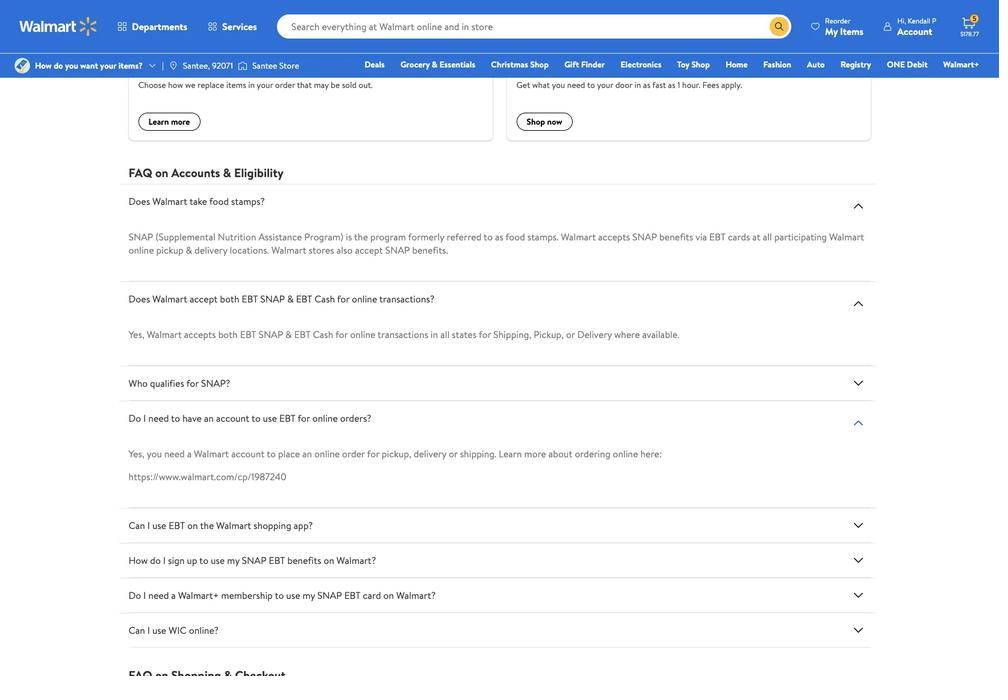 Task type: locate. For each thing, give the bounding box(es) containing it.
0 horizontal spatial the
[[200, 519, 214, 532]]

available.
[[643, 328, 680, 341]]

0 vertical spatial walmart?
[[337, 554, 376, 567]]

deals
[[365, 58, 385, 71]]

preselect
[[138, 60, 182, 75]]

0 vertical spatial more
[[171, 116, 190, 128]]

0 vertical spatial learn
[[149, 116, 169, 128]]

do i need to have an account to use ebt for online orders? image
[[852, 416, 866, 431]]

1 vertical spatial my
[[303, 589, 315, 602]]

services
[[222, 20, 257, 33]]

need down 'have'
[[164, 447, 185, 461]]

1 vertical spatial you
[[552, 79, 566, 91]]

1 vertical spatial do
[[129, 589, 141, 602]]

items
[[226, 79, 246, 91]]

1 vertical spatial can
[[129, 624, 145, 637]]

92071
[[212, 60, 233, 72]]

on up do i need a walmart+ membership to use my snap ebt card on walmart?
[[324, 554, 334, 567]]

online left "orders?"
[[313, 412, 338, 425]]

on
[[155, 165, 169, 181], [187, 519, 198, 532], [324, 554, 334, 567], [384, 589, 394, 602]]

online left pickup
[[129, 244, 154, 257]]

0 horizontal spatial a
[[171, 589, 176, 602]]

on up up
[[187, 519, 198, 532]]

1 horizontal spatial food
[[506, 230, 526, 244]]

snap
[[129, 230, 153, 244], [633, 230, 657, 244], [386, 244, 410, 257], [261, 293, 285, 306], [259, 328, 283, 341], [242, 554, 267, 567], [318, 589, 342, 602]]

online left here:
[[613, 447, 639, 461]]

2 horizontal spatial in
[[635, 79, 642, 91]]

how do you want your items?
[[35, 60, 143, 72]]

2 do from the top
[[129, 589, 141, 602]]

more down how
[[171, 116, 190, 128]]

do for do i need a walmart+ membership to use my snap ebt card on walmart?
[[129, 589, 141, 602]]

walmart left "shopping" at the left
[[216, 519, 251, 532]]

& inside snap (supplemental nutrition assistance program) is the program formerly referred to as food stamps. walmart accepts snap benefits via ebt cards at all participating walmart online pickup & delivery locations. walmart stores also accept snap benefits.
[[186, 244, 192, 257]]

learn down choose
[[149, 116, 169, 128]]

all right 'at'
[[763, 230, 773, 244]]

1 horizontal spatial the
[[354, 230, 368, 244]]

your
[[100, 60, 117, 72], [257, 79, 273, 91], [597, 79, 614, 91]]

snap (supplemental nutrition assistance program) is the program formerly referred to as food stamps. walmart accepts snap benefits via ebt cards at all participating walmart online pickup & delivery locations. walmart stores also accept snap benefits.
[[129, 230, 865, 257]]

account down do i need to have an account to use ebt for online orders?
[[231, 447, 265, 461]]

0 horizontal spatial all
[[441, 328, 450, 341]]

2 can from the top
[[129, 624, 145, 637]]

a up https://www.walmart.com/cp/1987240 in the bottom of the page
[[187, 447, 192, 461]]

walmart+ down $178.77
[[944, 58, 980, 71]]

shop now
[[527, 116, 563, 128]]

preselect substitutions list item
[[121, 0, 500, 141]]

pickup,
[[534, 328, 564, 341]]

account
[[216, 412, 250, 425], [231, 447, 265, 461]]

list
[[121, 0, 878, 141]]

walmart image
[[19, 17, 98, 36]]

benefits left via
[[660, 230, 694, 244]]

0 horizontal spatial how
[[35, 60, 52, 72]]

0 horizontal spatial do
[[54, 60, 63, 72]]

1 vertical spatial does
[[129, 293, 150, 306]]

substitutions
[[185, 60, 246, 75]]

shop
[[531, 58, 549, 71], [692, 58, 710, 71], [527, 116, 546, 128]]

accounts
[[171, 165, 220, 181]]

0 vertical spatial cash
[[315, 293, 335, 306]]

santee
[[252, 60, 278, 72]]

use
[[263, 412, 277, 425], [152, 519, 167, 532], [211, 554, 225, 567], [286, 589, 301, 602], [152, 624, 167, 637]]

you left want
[[65, 60, 78, 72]]

shop for toy shop
[[692, 58, 710, 71]]

0 horizontal spatial an
[[204, 412, 214, 425]]

0 vertical spatial how
[[35, 60, 52, 72]]

 image for how do you want your items?
[[14, 58, 30, 74]]

the down https://www.walmart.com/cp/1987240 in the bottom of the page
[[200, 519, 214, 532]]

2 vertical spatial delivery
[[414, 447, 447, 461]]

grocery & essentials
[[401, 58, 476, 71]]

0 vertical spatial yes,
[[129, 328, 145, 341]]

electronics link
[[616, 58, 667, 71]]

gift finder
[[565, 58, 605, 71]]

shop left now
[[527, 116, 546, 128]]

0 vertical spatial the
[[354, 230, 368, 244]]

both up snap?
[[218, 328, 238, 341]]

cards
[[728, 230, 751, 244]]

0 vertical spatial do
[[54, 60, 63, 72]]

or right pickup, at the right of the page
[[567, 328, 575, 341]]

you up https://www.walmart.com/cp/1987240 in the bottom of the page
[[147, 447, 162, 461]]

benefits inside snap (supplemental nutrition assistance program) is the program formerly referred to as food stamps. walmart accepts snap benefits via ebt cards at all participating walmart online pickup & delivery locations. walmart stores also accept snap benefits.
[[660, 230, 694, 244]]

1 vertical spatial both
[[218, 328, 238, 341]]

delivery
[[578, 328, 612, 341]]

need for yes, you need a walmart account to place an online order for pickup, delivery or shipping. learn more about ordering online here:
[[164, 447, 185, 461]]

how for how do you want your items?
[[35, 60, 52, 72]]

do left want
[[54, 60, 63, 72]]

2 yes, from the top
[[129, 447, 145, 461]]

0 horizontal spatial as
[[495, 230, 504, 244]]

1 can from the top
[[129, 519, 145, 532]]

delivery inside express delivery get what you need to your door in as fast as 1 hour. fees apply.
[[556, 60, 593, 75]]

transactions?
[[380, 293, 435, 306]]

walmart? up card
[[337, 554, 376, 567]]

0 horizontal spatial learn
[[149, 116, 169, 128]]

snap?
[[201, 377, 230, 390]]

walmart? right card
[[397, 589, 436, 602]]

locations.
[[230, 244, 269, 257]]

express delivery get what you need to your door in as fast as 1 hour. fees apply.
[[517, 60, 743, 91]]

membership
[[221, 589, 273, 602]]

 image down walmart image
[[14, 58, 30, 74]]

here:
[[641, 447, 662, 461]]

can for can i use wic online?
[[129, 624, 145, 637]]

1 vertical spatial order
[[342, 447, 365, 461]]

1 horizontal spatial  image
[[169, 61, 178, 71]]

0 horizontal spatial accepts
[[184, 328, 216, 341]]

food inside snap (supplemental nutrition assistance program) is the program formerly referred to as food stamps. walmart accepts snap benefits via ebt cards at all participating walmart online pickup & delivery locations. walmart stores also accept snap benefits.
[[506, 230, 526, 244]]

search icon image
[[775, 22, 785, 31]]

1 yes, from the top
[[129, 328, 145, 341]]

1 horizontal spatial you
[[147, 447, 162, 461]]

2 horizontal spatial you
[[552, 79, 566, 91]]

do i need a walmart+ membership to use my snap ebt card on walmart? image
[[852, 588, 866, 603]]

walmart left the stores
[[272, 244, 307, 257]]

benefits
[[660, 230, 694, 244], [288, 554, 322, 567]]

2 horizontal spatial delivery
[[556, 60, 593, 75]]

you right what
[[552, 79, 566, 91]]

learn
[[149, 116, 169, 128], [499, 447, 522, 461]]

my
[[227, 554, 240, 567], [303, 589, 315, 602]]

0 horizontal spatial walmart?
[[337, 554, 376, 567]]

your left door in the right top of the page
[[597, 79, 614, 91]]

learn more
[[149, 116, 190, 128]]

or left shipping.
[[449, 447, 458, 461]]

in left states
[[431, 328, 438, 341]]

how do i sign up to use my snap ebt benefits on walmart? image
[[852, 553, 866, 568]]

(supplemental
[[156, 230, 216, 244]]

1 horizontal spatial a
[[187, 447, 192, 461]]

on right card
[[384, 589, 394, 602]]

order
[[275, 79, 295, 91], [342, 447, 365, 461]]

or
[[567, 328, 575, 341], [449, 447, 458, 461]]

1 vertical spatial learn
[[499, 447, 522, 461]]

online left transactions?
[[352, 293, 377, 306]]

1 horizontal spatial more
[[525, 447, 547, 461]]

fashion
[[764, 58, 792, 71]]

need down the gift
[[568, 79, 586, 91]]

how do i sign up to use my snap ebt benefits on walmart?
[[129, 554, 376, 567]]

0 horizontal spatial your
[[100, 60, 117, 72]]

cash for transactions
[[313, 328, 334, 341]]

2 does from the top
[[129, 293, 150, 306]]

shop right toy
[[692, 58, 710, 71]]

walmart left take
[[152, 195, 187, 208]]

cash down the stores
[[315, 293, 335, 306]]

1 vertical spatial accept
[[190, 293, 218, 306]]

order left that
[[275, 79, 295, 91]]

as left fast
[[644, 79, 651, 91]]

1 horizontal spatial how
[[129, 554, 148, 567]]

1
[[678, 79, 681, 91]]

all left states
[[441, 328, 450, 341]]

1 vertical spatial food
[[506, 230, 526, 244]]

nutrition
[[218, 230, 256, 244]]

0 vertical spatial accept
[[355, 244, 383, 257]]

do for you
[[54, 60, 63, 72]]

auto
[[808, 58, 826, 71]]

in right door in the right top of the page
[[635, 79, 642, 91]]

your down santee
[[257, 79, 273, 91]]

order inside 'preselect substitutions choose how we replace items in your order that may be sold out.'
[[275, 79, 295, 91]]

|
[[162, 60, 164, 72]]

1 horizontal spatial your
[[257, 79, 273, 91]]

walmart
[[152, 195, 187, 208], [561, 230, 596, 244], [830, 230, 865, 244], [272, 244, 307, 257], [152, 293, 187, 306], [147, 328, 182, 341], [194, 447, 229, 461], [216, 519, 251, 532]]

0 horizontal spatial my
[[227, 554, 240, 567]]

snap left via
[[633, 230, 657, 244]]

Search search field
[[277, 14, 792, 39]]

1 vertical spatial how
[[129, 554, 148, 567]]

more inside preselect substitutions list item
[[171, 116, 190, 128]]

do up can i use wic online?
[[129, 589, 141, 602]]

food left stamps.
[[506, 230, 526, 244]]

0 horizontal spatial in
[[248, 79, 255, 91]]

more left about
[[525, 447, 547, 461]]

1 vertical spatial delivery
[[195, 244, 228, 257]]

1 horizontal spatial order
[[342, 447, 365, 461]]

0 horizontal spatial order
[[275, 79, 295, 91]]

0 vertical spatial can
[[129, 519, 145, 532]]

1 horizontal spatial benefits
[[660, 230, 694, 244]]

online
[[129, 244, 154, 257], [352, 293, 377, 306], [350, 328, 376, 341], [313, 412, 338, 425], [315, 447, 340, 461], [613, 447, 639, 461]]

0 vertical spatial a
[[187, 447, 192, 461]]

stamps.
[[528, 230, 559, 244]]

express
[[517, 60, 553, 75]]

0 vertical spatial both
[[220, 293, 240, 306]]

a for walmart
[[187, 447, 192, 461]]

can i use ebt on the walmart shopping app? image
[[852, 519, 866, 533]]

0 vertical spatial order
[[275, 79, 295, 91]]

does for does walmart take food stamps?
[[129, 195, 150, 208]]

0 vertical spatial you
[[65, 60, 78, 72]]

0 horizontal spatial  image
[[14, 58, 30, 74]]

a up can i use wic online?
[[171, 589, 176, 602]]

walmart up https://www.walmart.com/cp/1987240 in the bottom of the page
[[194, 447, 229, 461]]

snap down locations.
[[261, 293, 285, 306]]

shop inside christmas shop link
[[531, 58, 549, 71]]

christmas shop link
[[486, 58, 555, 71]]

0 vertical spatial accepts
[[599, 230, 631, 244]]

an right 'have'
[[204, 412, 214, 425]]

1 does from the top
[[129, 195, 150, 208]]

0 vertical spatial do
[[129, 412, 141, 425]]

an right place
[[303, 447, 312, 461]]

does
[[129, 195, 150, 208], [129, 293, 150, 306]]

walmart+
[[944, 58, 980, 71], [178, 589, 219, 602]]

food right take
[[209, 195, 229, 208]]

both down locations.
[[220, 293, 240, 306]]

shop up what
[[531, 58, 549, 71]]

https://www.walmart.com/cp/1987240
[[129, 470, 287, 484]]

as left 1
[[669, 79, 676, 91]]

1 vertical spatial more
[[525, 447, 547, 461]]

1 horizontal spatial walmart+
[[944, 58, 980, 71]]

1 horizontal spatial all
[[763, 230, 773, 244]]

need up can i use wic online?
[[148, 589, 169, 602]]

need left 'have'
[[148, 412, 169, 425]]

1 horizontal spatial an
[[303, 447, 312, 461]]

walmart down does walmart take food stamps? image at the top of page
[[830, 230, 865, 244]]

0 vertical spatial all
[[763, 230, 773, 244]]

walmart up "qualifies" on the bottom of the page
[[147, 328, 182, 341]]

1 do from the top
[[129, 412, 141, 425]]

gift
[[565, 58, 580, 71]]

as right referred
[[495, 230, 504, 244]]

what
[[533, 79, 550, 91]]

at
[[753, 230, 761, 244]]

1 vertical spatial yes,
[[129, 447, 145, 461]]

account
[[898, 24, 933, 38]]

0 horizontal spatial more
[[171, 116, 190, 128]]

1 horizontal spatial accepts
[[599, 230, 631, 244]]

cash down the does walmart accept both ebt snap & ebt cash for online transactions? at left
[[313, 328, 334, 341]]

debit
[[908, 58, 928, 71]]

learn right shipping.
[[499, 447, 522, 461]]

stamps?
[[231, 195, 265, 208]]

the right is
[[354, 230, 368, 244]]

as inside snap (supplemental nutrition assistance program) is the program formerly referred to as food stamps. walmart accepts snap benefits via ebt cards at all participating walmart online pickup & delivery locations. walmart stores also accept snap benefits.
[[495, 230, 504, 244]]

1 vertical spatial a
[[171, 589, 176, 602]]

shop inside toy shop link
[[692, 58, 710, 71]]

do
[[129, 412, 141, 425], [129, 589, 141, 602]]

need for do i need to have an account to use ebt for online orders?
[[148, 412, 169, 425]]

now
[[548, 116, 563, 128]]

1 vertical spatial accepts
[[184, 328, 216, 341]]

registry
[[841, 58, 872, 71]]

0 vertical spatial delivery
[[556, 60, 593, 75]]

fashion link
[[759, 58, 797, 71]]

 image
[[14, 58, 30, 74], [169, 61, 178, 71]]

1 horizontal spatial my
[[303, 589, 315, 602]]

 image
[[238, 60, 248, 72]]

qualifies
[[150, 377, 184, 390]]

in inside express delivery get what you need to your door in as fast as 1 hour. fees apply.
[[635, 79, 642, 91]]

1 horizontal spatial or
[[567, 328, 575, 341]]

account down snap?
[[216, 412, 250, 425]]

do down who
[[129, 412, 141, 425]]

1 vertical spatial benefits
[[288, 554, 322, 567]]

how down walmart image
[[35, 60, 52, 72]]

1 vertical spatial walmart?
[[397, 589, 436, 602]]

in inside 'preselect substitutions choose how we replace items in your order that may be sold out.'
[[248, 79, 255, 91]]

your right want
[[100, 60, 117, 72]]

all inside snap (supplemental nutrition assistance program) is the program formerly referred to as food stamps. walmart accepts snap benefits via ebt cards at all participating walmart online pickup & delivery locations. walmart stores also accept snap benefits.
[[763, 230, 773, 244]]

order down "orders?"
[[342, 447, 365, 461]]

1 vertical spatial do
[[150, 554, 161, 567]]

who qualifies for snap? image
[[852, 376, 866, 391]]

have
[[183, 412, 202, 425]]

0 horizontal spatial walmart+
[[178, 589, 219, 602]]

1 horizontal spatial accept
[[355, 244, 383, 257]]

benefits down app?
[[288, 554, 322, 567]]

i for wic
[[148, 624, 150, 637]]

 image right |
[[169, 61, 178, 71]]

can i use ebt on the walmart shopping app?
[[129, 519, 313, 532]]

2 vertical spatial you
[[147, 447, 162, 461]]

how for how do i sign up to use my snap ebt benefits on walmart?
[[129, 554, 148, 567]]

0 vertical spatial benefits
[[660, 230, 694, 244]]

1 horizontal spatial do
[[150, 554, 161, 567]]

in right items
[[248, 79, 255, 91]]

i for to
[[143, 412, 146, 425]]

do left sign
[[150, 554, 161, 567]]

1 vertical spatial walmart+
[[178, 589, 219, 602]]

0 horizontal spatial delivery
[[195, 244, 228, 257]]

app?
[[294, 519, 313, 532]]

1 horizontal spatial delivery
[[414, 447, 447, 461]]

how left sign
[[129, 554, 148, 567]]

0 vertical spatial food
[[209, 195, 229, 208]]

the inside snap (supplemental nutrition assistance program) is the program formerly referred to as food stamps. walmart accepts snap benefits via ebt cards at all participating walmart online pickup & delivery locations. walmart stores also accept snap benefits.
[[354, 230, 368, 244]]

walmart+ up online? on the bottom left of the page
[[178, 589, 219, 602]]

1 vertical spatial or
[[449, 447, 458, 461]]

pickup,
[[382, 447, 412, 461]]

1 vertical spatial an
[[303, 447, 312, 461]]

shop for christmas shop
[[531, 58, 549, 71]]

0 vertical spatial my
[[227, 554, 240, 567]]



Task type: vqa. For each thing, say whether or not it's contained in the screenshot.
SAVE within the you save $50.00 apple watch series 9 gps 41mm silver aluminum case with storm blue sport band
no



Task type: describe. For each thing, give the bounding box(es) containing it.
how
[[168, 79, 183, 91]]

who
[[129, 377, 148, 390]]

walmart right stamps.
[[561, 230, 596, 244]]

1 horizontal spatial in
[[431, 328, 438, 341]]

one
[[888, 58, 906, 71]]

sold
[[342, 79, 357, 91]]

Walmart Site-Wide search field
[[277, 14, 792, 39]]

one debit
[[888, 58, 928, 71]]

snap down the does walmart accept both ebt snap & ebt cash for online transactions? at left
[[259, 328, 283, 341]]

does walmart take food stamps? image
[[852, 199, 866, 214]]

is
[[346, 230, 352, 244]]

we
[[185, 79, 196, 91]]

i for a
[[143, 589, 146, 602]]

benefits.
[[412, 244, 448, 257]]

snap left benefits.
[[386, 244, 410, 257]]

online right place
[[315, 447, 340, 461]]

transactions
[[378, 328, 429, 341]]

0 horizontal spatial food
[[209, 195, 229, 208]]

does walmart take food stamps?
[[129, 195, 265, 208]]

do for i
[[150, 554, 161, 567]]

hi, kendall p account
[[898, 15, 937, 38]]

can i use wic online?
[[129, 624, 219, 637]]

1 vertical spatial account
[[231, 447, 265, 461]]

one debit link
[[882, 58, 934, 71]]

snap left card
[[318, 589, 342, 602]]

get
[[517, 79, 531, 91]]

does walmart accept both ebt snap & ebt cash for online transactions? image
[[852, 297, 866, 311]]

out.
[[359, 79, 373, 91]]

registry link
[[836, 58, 877, 71]]

yes, walmart accepts both ebt snap & ebt cash for online transactions in all states for shipping, pickup, or delivery where available.
[[129, 328, 680, 341]]

faq on accounts &  eligibility
[[129, 165, 284, 181]]

home link
[[721, 58, 754, 71]]

0 vertical spatial walmart+
[[944, 58, 980, 71]]

to inside express delivery get what you need to your door in as fast as 1 hour. fees apply.
[[588, 79, 595, 91]]

finder
[[582, 58, 605, 71]]

accept inside snap (supplemental nutrition assistance program) is the program formerly referred to as food stamps. walmart accepts snap benefits via ebt cards at all participating walmart online pickup & delivery locations. walmart stores also accept snap benefits.
[[355, 244, 383, 257]]

cash for transactions?
[[315, 293, 335, 306]]

about
[[549, 447, 573, 461]]

wic
[[169, 624, 187, 637]]

1 vertical spatial all
[[441, 328, 450, 341]]

delivery inside snap (supplemental nutrition assistance program) is the program formerly referred to as food stamps. walmart accepts snap benefits via ebt cards at all participating walmart online pickup & delivery locations. walmart stores also accept snap benefits.
[[195, 244, 228, 257]]

do i need to have an account to use ebt for online orders?
[[129, 412, 372, 425]]

card
[[363, 589, 381, 602]]

participating
[[775, 230, 828, 244]]

place
[[278, 447, 300, 461]]

fees
[[703, 79, 720, 91]]

that
[[297, 79, 312, 91]]

walmart+ link
[[939, 58, 985, 71]]

states
[[452, 328, 477, 341]]

both for accept
[[220, 293, 240, 306]]

faq
[[129, 165, 152, 181]]

1 horizontal spatial learn
[[499, 447, 522, 461]]

do for do i need to have an account to use ebt for online orders?
[[129, 412, 141, 425]]

yes, for yes, you need a walmart account to place an online order for pickup, delivery or shipping. learn more about ordering online here:
[[129, 447, 145, 461]]

1 horizontal spatial walmart?
[[397, 589, 436, 602]]

0 horizontal spatial or
[[449, 447, 458, 461]]

list containing preselect substitutions
[[121, 0, 878, 141]]

electronics
[[621, 58, 662, 71]]

online?
[[189, 624, 219, 637]]

ebt inside snap (supplemental nutrition assistance program) is the program formerly referred to as food stamps. walmart accepts snap benefits via ebt cards at all participating walmart online pickup & delivery locations. walmart stores also accept snap benefits.
[[710, 230, 726, 244]]

preselect substitutions choose how we replace items in your order that may be sold out.
[[138, 60, 373, 91]]

on right faq
[[155, 165, 169, 181]]

need for do i need a walmart+ membership to use my snap ebt card on walmart?
[[148, 589, 169, 602]]

your inside 'preselect substitutions choose how we replace items in your order that may be sold out.'
[[257, 79, 273, 91]]

reorder my items
[[826, 15, 864, 38]]

online inside snap (supplemental nutrition assistance program) is the program formerly referred to as food stamps. walmart accepts snap benefits via ebt cards at all participating walmart online pickup & delivery locations. walmart stores also accept snap benefits.
[[129, 244, 154, 257]]

0 vertical spatial an
[[204, 412, 214, 425]]

santee, 92071
[[183, 60, 233, 72]]

online left transactions
[[350, 328, 376, 341]]

snap left pickup
[[129, 230, 153, 244]]

express delivery list item
[[500, 0, 878, 141]]

program)
[[305, 230, 344, 244]]

door
[[616, 79, 633, 91]]

program
[[371, 230, 406, 244]]

fast
[[653, 79, 667, 91]]

grocery & essentials link
[[395, 58, 481, 71]]

 image for santee, 92071
[[169, 61, 178, 71]]

your inside express delivery get what you need to your door in as fast as 1 hour. fees apply.
[[597, 79, 614, 91]]

5 $178.77
[[961, 13, 980, 38]]

santee,
[[183, 60, 210, 72]]

christmas shop
[[491, 58, 549, 71]]

can i use wic online? image
[[852, 623, 866, 638]]

need inside express delivery get what you need to your door in as fast as 1 hour. fees apply.
[[568, 79, 586, 91]]

pickup
[[156, 244, 184, 257]]

santee store
[[252, 60, 299, 72]]

accepts inside snap (supplemental nutrition assistance program) is the program formerly referred to as food stamps. walmart accepts snap benefits via ebt cards at all participating walmart online pickup & delivery locations. walmart stores also accept snap benefits.
[[599, 230, 631, 244]]

shop inside 'express delivery' list item
[[527, 116, 546, 128]]

departments
[[132, 20, 187, 33]]

toy
[[678, 58, 690, 71]]

hi,
[[898, 15, 907, 26]]

grocery
[[401, 58, 430, 71]]

both for accepts
[[218, 328, 238, 341]]

0 horizontal spatial accept
[[190, 293, 218, 306]]

home
[[726, 58, 748, 71]]

walmart down pickup
[[152, 293, 187, 306]]

toy shop link
[[672, 58, 716, 71]]

stores
[[309, 244, 334, 257]]

referred
[[447, 230, 482, 244]]

shipping.
[[460, 447, 497, 461]]

to inside snap (supplemental nutrition assistance program) is the program formerly referred to as food stamps. walmart accepts snap benefits via ebt cards at all participating walmart online pickup & delivery locations. walmart stores also accept snap benefits.
[[484, 230, 493, 244]]

items?
[[119, 60, 143, 72]]

sign
[[168, 554, 185, 567]]

departments button
[[107, 12, 198, 41]]

0 horizontal spatial benefits
[[288, 554, 322, 567]]

shopping
[[254, 519, 291, 532]]

ordering
[[575, 447, 611, 461]]

does for does walmart accept both ebt snap & ebt cash for online transactions?
[[129, 293, 150, 306]]

1 horizontal spatial as
[[644, 79, 651, 91]]

christmas
[[491, 58, 529, 71]]

deals link
[[359, 58, 390, 71]]

do i need a walmart+ membership to use my snap ebt card on walmart?
[[129, 589, 436, 602]]

can for can i use ebt on the walmart shopping app?
[[129, 519, 145, 532]]

items
[[841, 24, 864, 38]]

want
[[80, 60, 98, 72]]

formerly
[[408, 230, 445, 244]]

yes, for yes, walmart accepts both ebt snap & ebt cash for online transactions in all states for shipping, pickup, or delivery where available.
[[129, 328, 145, 341]]

take
[[190, 195, 207, 208]]

be
[[331, 79, 340, 91]]

snap up membership
[[242, 554, 267, 567]]

eligibility
[[234, 165, 284, 181]]

0 vertical spatial or
[[567, 328, 575, 341]]

i for ebt
[[148, 519, 150, 532]]

auto link
[[802, 58, 831, 71]]

you inside express delivery get what you need to your door in as fast as 1 hour. fees apply.
[[552, 79, 566, 91]]

replace
[[198, 79, 224, 91]]

1 vertical spatial the
[[200, 519, 214, 532]]

learn inside preselect substitutions list item
[[149, 116, 169, 128]]

orders?
[[340, 412, 372, 425]]

also
[[337, 244, 353, 257]]

gift finder link
[[559, 58, 611, 71]]

a for walmart+
[[171, 589, 176, 602]]

may
[[314, 79, 329, 91]]

2 horizontal spatial as
[[669, 79, 676, 91]]

toy shop
[[678, 58, 710, 71]]

p
[[933, 15, 937, 26]]

0 vertical spatial account
[[216, 412, 250, 425]]

up
[[187, 554, 197, 567]]



